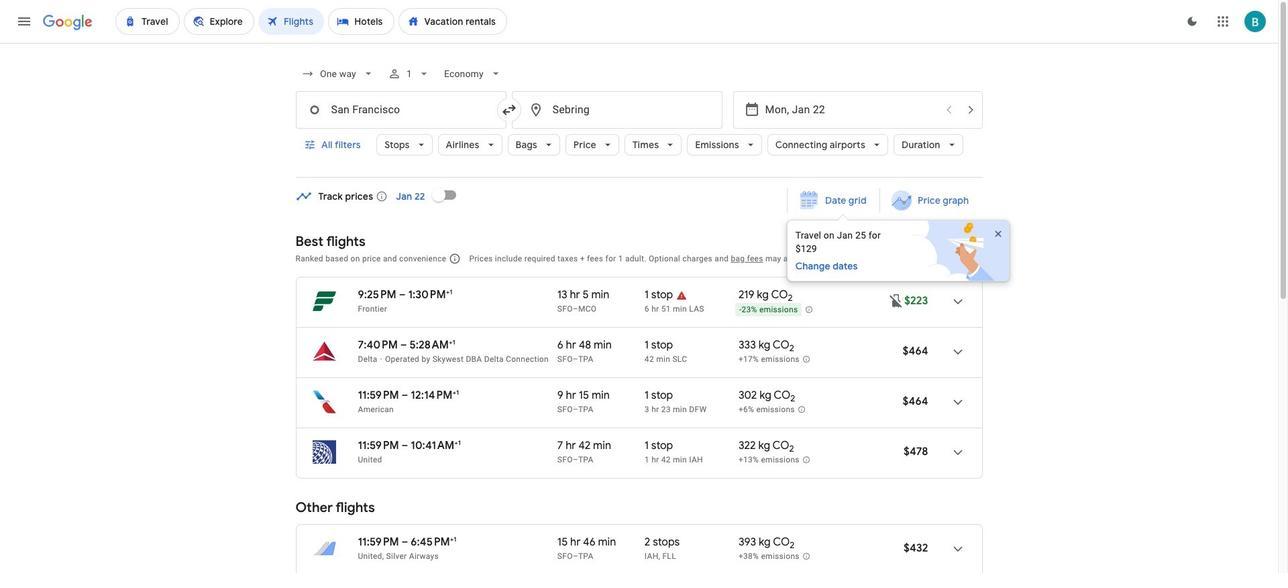 Task type: vqa. For each thing, say whether or not it's contained in the screenshot.
the middle the Garden
no



Task type: locate. For each thing, give the bounding box(es) containing it.
flight details. leaves san francisco international airport (sfo) at 11:59 pm on monday, january 22 and arrives at tampa international airport (tpa) at 10:41 am on tuesday, january 23. image
[[942, 437, 974, 469]]

0 vertical spatial departure time: 11:59 pm. text field
[[358, 389, 399, 403]]

total duration 7 hr 42 min. element
[[558, 440, 645, 455]]

Departure time: 11:59 PM. text field
[[358, 389, 399, 403], [358, 440, 399, 453], [358, 536, 399, 550]]

464 us dollars text field for flight details. leaves san francisco international airport (sfo) at 7:40 pm on monday, january 22 and arrives at tampa international airport (tpa) at 5:28 am on tuesday, january 23. image on the right bottom of page
[[903, 345, 929, 358]]

departure time: 11:59 pm. text field inside 'leaves san francisco international airport (sfo) at 11:59 pm on monday, january 22 and arrives at tampa international airport (tpa) at 6:45 pm on tuesday, january 23.' element
[[358, 536, 399, 550]]

change appearance image
[[1177, 5, 1209, 38]]

1 stop flight. element
[[645, 289, 673, 304], [645, 339, 673, 354], [645, 389, 673, 405], [645, 440, 673, 455]]

1 vertical spatial 464 us dollars text field
[[903, 395, 929, 409]]

2 1 stop flight. element from the top
[[645, 339, 673, 354]]

departure time: 11:59 pm. text field inside leaves san francisco international airport (sfo) at 11:59 pm on monday, january 22 and arrives at tampa international airport (tpa) at 12:14 pm on tuesday, january 23. 'element'
[[358, 389, 399, 403]]

departure time: 11:59 pm. text field for leaves san francisco international airport (sfo) at 11:59 pm on monday, january 22 and arrives at tampa international airport (tpa) at 12:14 pm on tuesday, january 23. 'element'
[[358, 389, 399, 403]]

None field
[[296, 62, 380, 86], [439, 62, 508, 86], [296, 62, 380, 86], [439, 62, 508, 86]]

464 US dollars text field
[[903, 345, 929, 358], [903, 395, 929, 409]]

total duration 6 hr 48 min. element
[[558, 339, 645, 354]]

departure time: 11:59 pm. text field inside leaves san francisco international airport (sfo) at 11:59 pm on monday, january 22 and arrives at tampa international airport (tpa) at 10:41 am on tuesday, january 23. element
[[358, 440, 399, 453]]

1 stop flight. element for total duration 7 hr 42 min. element
[[645, 440, 673, 455]]

main menu image
[[16, 13, 32, 30]]

None search field
[[296, 58, 983, 178]]

0 vertical spatial 464 us dollars text field
[[903, 345, 929, 358]]

flight details. leaves san francisco international airport (sfo) at 11:59 pm on monday, january 22 and arrives at tampa international airport (tpa) at 6:45 pm on tuesday, january 23. image
[[942, 534, 974, 566]]

2 stops flight. element
[[645, 536, 680, 552]]

Arrival time: 6:45 PM on  Tuesday, January 23. text field
[[411, 536, 457, 550]]

3 departure time: 11:59 pm. text field from the top
[[358, 536, 399, 550]]

3 1 stop flight. element from the top
[[645, 389, 673, 405]]

1 stop flight. element for the total duration 6 hr 48 min. element
[[645, 339, 673, 354]]

departure time: 11:59 pm. text field down departure time: 7:40 pm. text box
[[358, 389, 399, 403]]

2 464 us dollars text field from the top
[[903, 395, 929, 409]]

close image
[[993, 229, 1004, 240]]

2 departure time: 11:59 pm. text field from the top
[[358, 440, 399, 453]]

464 us dollars text field left flight details. leaves san francisco international airport (sfo) at 11:59 pm on monday, january 22 and arrives at tampa international airport (tpa) at 12:14 pm on tuesday, january 23. image
[[903, 395, 929, 409]]

None text field
[[296, 91, 506, 129]]

total duration 13 hr 5 min. element
[[558, 289, 645, 304]]

Departure text field
[[765, 92, 937, 128]]

Departure time: 7:40 PM. text field
[[358, 339, 398, 352]]

learn more about tracked prices image
[[376, 191, 388, 203]]

464 us dollars text field left flight details. leaves san francisco international airport (sfo) at 7:40 pm on monday, january 22 and arrives at tampa international airport (tpa) at 5:28 am on tuesday, january 23. image on the right bottom of page
[[903, 345, 929, 358]]

1 vertical spatial departure time: 11:59 pm. text field
[[358, 440, 399, 453]]

find the best price region
[[296, 179, 1024, 282]]

None text field
[[512, 91, 723, 129]]

1 departure time: 11:59 pm. text field from the top
[[358, 389, 399, 403]]

432 US dollars text field
[[904, 542, 929, 556]]

Departure time: 9:25 PM. text field
[[358, 289, 397, 302]]

2 vertical spatial departure time: 11:59 pm. text field
[[358, 536, 399, 550]]

478 US dollars text field
[[904, 446, 929, 459]]

4 1 stop flight. element from the top
[[645, 440, 673, 455]]

 image
[[380, 355, 383, 364]]

leaves san francisco international airport (sfo) at 9:25 pm on monday, january 22 and arrives at orlando international airport (mco) at 1:30 pm on tuesday, january 23. element
[[358, 288, 453, 302]]

flight details. leaves san francisco international airport (sfo) at 7:40 pm on monday, january 22 and arrives at tampa international airport (tpa) at 5:28 am on tuesday, january 23. image
[[942, 336, 974, 368]]

departure time: 11:59 pm. text field left arrival time: 6:45 pm on  tuesday, january 23. 'text box'
[[358, 536, 399, 550]]

departure time: 11:59 pm. text field left arrival time: 10:41 am on  tuesday, january 23. text field
[[358, 440, 399, 453]]

departure time: 11:59 pm. text field for leaves san francisco international airport (sfo) at 11:59 pm on monday, january 22 and arrives at tampa international airport (tpa) at 10:41 am on tuesday, january 23. element
[[358, 440, 399, 453]]

1 464 us dollars text field from the top
[[903, 345, 929, 358]]

main content
[[296, 179, 1024, 574]]

loading results progress bar
[[0, 43, 1279, 46]]



Task type: describe. For each thing, give the bounding box(es) containing it.
223 US dollars text field
[[905, 295, 929, 308]]

1 stop flight. element for total duration 9 hr 15 min. element
[[645, 389, 673, 405]]

total duration 9 hr 15 min. element
[[558, 389, 645, 405]]

departure time: 11:59 pm. text field for 'leaves san francisco international airport (sfo) at 11:59 pm on monday, january 22 and arrives at tampa international airport (tpa) at 6:45 pm on tuesday, january 23.' element
[[358, 536, 399, 550]]

1 1 stop flight. element from the top
[[645, 289, 673, 304]]

leaves san francisco international airport (sfo) at 11:59 pm on monday, january 22 and arrives at tampa international airport (tpa) at 12:14 pm on tuesday, january 23. element
[[358, 389, 459, 403]]

Arrival time: 12:14 PM on  Tuesday, January 23. text field
[[411, 389, 459, 403]]

swap origin and destination. image
[[501, 102, 517, 118]]

leaves san francisco international airport (sfo) at 11:59 pm on monday, january 22 and arrives at tampa international airport (tpa) at 10:41 am on tuesday, january 23. element
[[358, 439, 461, 453]]

464 us dollars text field for flight details. leaves san francisco international airport (sfo) at 11:59 pm on monday, january 22 and arrives at tampa international airport (tpa) at 12:14 pm on tuesday, january 23. image
[[903, 395, 929, 409]]

Arrival time: 1:30 PM on  Tuesday, January 23. text field
[[408, 288, 453, 302]]

flight details. leaves san francisco international airport (sfo) at 11:59 pm on monday, january 22 and arrives at tampa international airport (tpa) at 12:14 pm on tuesday, january 23. image
[[942, 387, 974, 419]]

learn more about ranking image
[[449, 253, 461, 265]]

this price for this flight doesn't include overhead bin access. if you need a carry-on bag, use the bags filter to update prices. image
[[889, 293, 905, 309]]

total duration 15 hr 46 min. element
[[558, 536, 645, 552]]

flight details. leaves san francisco international airport (sfo) at 9:25 pm on monday, january 22 and arrives at orlando international airport (mco) at 1:30 pm on tuesday, january 23. image
[[942, 286, 974, 318]]

leaves san francisco international airport (sfo) at 7:40 pm on monday, january 22 and arrives at tampa international airport (tpa) at 5:28 am on tuesday, january 23. element
[[358, 338, 455, 352]]

leaves san francisco international airport (sfo) at 11:59 pm on monday, january 22 and arrives at tampa international airport (tpa) at 6:45 pm on tuesday, january 23. element
[[358, 536, 457, 550]]

layover (1 of 2) is a 1 hr 32 min layover at george bush intercontinental airport (iah) in houston. layover (2 of 2) is a 6 hr 40 min layover at fort lauderdale-hollywood international airport (fll) in fort lauderdale. element
[[645, 552, 732, 562]]

Arrival time: 5:28 AM on  Tuesday, January 23. text field
[[410, 338, 455, 352]]

Arrival time: 10:41 AM on  Tuesday, January 23. text field
[[411, 439, 461, 453]]



